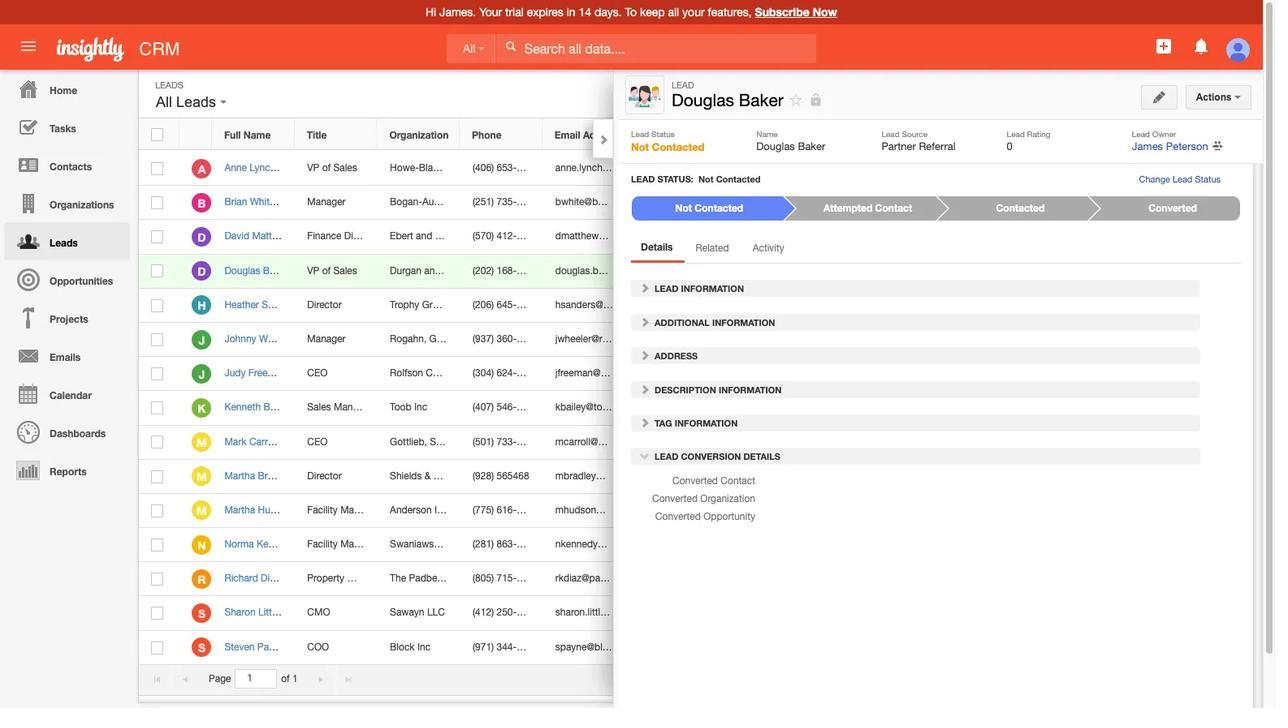 Task type: locate. For each thing, give the bounding box(es) containing it.
open - notcontacted cell for mhudson@andersoninc.com
[[626, 494, 735, 529]]

2 horizontal spatial baker
[[798, 140, 825, 153]]

m for mark carroll
[[197, 436, 207, 450]]

your left trial
[[479, 6, 502, 19]]

in
[[567, 6, 576, 19]]

3 follow image from the top
[[946, 333, 961, 348]]

2 s row from the top
[[139, 632, 1014, 666]]

0 vertical spatial ceo
[[307, 368, 328, 379]]

1 manager cell from the top
[[295, 186, 377, 220]]

swaniawski
[[390, 539, 441, 551]]

contacted up status:
[[652, 140, 705, 153]]

r row
[[139, 563, 1014, 597]]

row group
[[139, 152, 1014, 666]]

open - notcontacted cell down tag information
[[626, 460, 735, 494]]

3 4:06 from the top
[[770, 265, 789, 277]]

0 vertical spatial your
[[479, 6, 502, 19]]

4 open from the top
[[638, 505, 665, 516]]

sharon.little@sawayn.com cell
[[543, 597, 668, 632]]

(412) 250-9270
[[473, 608, 538, 619]]

shields
[[390, 471, 422, 482]]

open for mbradley@shieldsgigot.com
[[638, 471, 665, 482]]

facility up property
[[307, 539, 338, 551]]

- inside b row
[[680, 197, 684, 208]]

sales for d
[[333, 265, 357, 277]]

open - notcontacted cell for douglas.baker@durganandsons.com
[[626, 255, 735, 289]]

1 vertical spatial s
[[198, 608, 205, 621]]

nov- for douglas.baker@durganandsons.com
[[735, 265, 757, 277]]

23 for mhudson@andersoninc.com
[[757, 505, 768, 516]]

1 s link from the top
[[192, 604, 211, 624]]

13- inside a row
[[721, 162, 735, 174]]

llc inside a row
[[452, 162, 470, 174]]

and inside gottlieb, schultz and d'amore cell
[[465, 437, 481, 448]]

open down "details" "link"
[[638, 265, 665, 277]]

2 d row from the top
[[139, 255, 1014, 289]]

m left martha bradley
[[197, 470, 207, 484]]

0 vertical spatial sons
[[435, 231, 457, 242]]

(928)
[[473, 471, 494, 482]]

lead status: not contacted
[[631, 174, 761, 184]]

facility manager for n
[[307, 539, 379, 551]]

manager left the 'the'
[[347, 574, 386, 585]]

2 martha from the top
[[224, 505, 255, 516]]

llc right sawayn
[[427, 608, 445, 619]]

a row
[[139, 152, 1014, 186]]

sanders
[[262, 299, 298, 311]]

0 vertical spatial ceo cell
[[295, 357, 377, 392]]

5 pm from the top
[[792, 402, 807, 414]]

13-nov-23 4:06 pm inside b row
[[721, 197, 807, 208]]

leads down crm in the top of the page
[[176, 94, 216, 110]]

23 for mbradley@shieldsgigot.com
[[757, 471, 768, 482]]

page
[[209, 674, 231, 685]]

0 vertical spatial details
[[641, 241, 673, 253]]

- inside k row
[[680, 402, 684, 414]]

(206) 645-7995 cell
[[460, 289, 543, 323]]

23 inside k row
[[757, 402, 768, 414]]

disqualified inside b row
[[686, 197, 737, 208]]

sales inside a row
[[333, 162, 357, 174]]

13- for jwheeler@rgf.com
[[721, 334, 735, 345]]

closed - disqualified cell up conversion
[[626, 392, 737, 426]]

6 pm from the top
[[792, 471, 807, 482]]

1 open - notcontacted cell from the top
[[626, 255, 735, 289]]

1 closed - disqualified cell from the top
[[626, 152, 737, 186]]

412-
[[497, 231, 517, 242]]

1 vertical spatial baker
[[798, 140, 825, 153]]

4 follow image from the top
[[946, 367, 961, 383]]

23 down lead conversion details
[[757, 471, 768, 482]]

import leads
[[1036, 215, 1097, 226]]

james inside k row
[[863, 402, 892, 414]]

1 vertical spatial organization
[[700, 494, 755, 505]]

3 m link from the top
[[192, 501, 211, 521]]

dmatthews@ebertandsons.com
[[555, 231, 693, 242]]

james inside b row
[[863, 197, 892, 208]]

manager inside n "row"
[[340, 539, 379, 551]]

ceo cell
[[295, 357, 377, 392], [295, 426, 377, 460]]

(937)
[[473, 334, 494, 345]]

4:06 for bwhite@boganinc.com
[[770, 197, 789, 208]]

13-nov-23 4:06 pm cell
[[708, 152, 850, 186], [708, 186, 850, 220], [708, 255, 850, 289], [708, 323, 850, 357], [708, 392, 850, 426], [708, 460, 850, 494], [708, 494, 850, 529]]

0 vertical spatial s
[[1028, 327, 1034, 338]]

3 closed from the top
[[638, 402, 677, 414]]

vp of sales cell for d
[[295, 255, 377, 289]]

2 vertical spatial s
[[198, 642, 205, 656]]

1 facility from the top
[[307, 505, 338, 516]]

1 vertical spatial director
[[307, 299, 342, 311]]

spayne@blockinc.com cell
[[543, 632, 653, 666]]

manager cell
[[295, 186, 377, 220], [295, 323, 377, 357]]

follow image inside b row
[[946, 196, 961, 211]]

d down b
[[198, 231, 206, 244]]

organization up opportunity at right
[[700, 494, 755, 505]]

13-nov-23 4:06 pm cell for bwhite@boganinc.com
[[708, 186, 850, 220]]

not for lead status: not contacted
[[698, 174, 714, 184]]

all down james.
[[463, 42, 476, 55]]

1 vertical spatial closed - disqualified
[[638, 197, 737, 208]]

2 open from the top
[[638, 334, 665, 345]]

2 vp from the top
[[307, 265, 319, 277]]

4:06 down additional information on the right
[[770, 334, 789, 345]]

3 m from the top
[[197, 505, 207, 519]]

organization inside converted contact converted organization converted opportunity
[[700, 494, 755, 505]]

not contacted link
[[632, 197, 783, 221]]

1 vertical spatial s link
[[192, 639, 211, 658]]

of inside d row
[[322, 265, 331, 277]]

1 horizontal spatial douglas baker
[[672, 90, 783, 110]]

(928) 565468
[[473, 471, 529, 482]]

23 down activity link at the right
[[757, 265, 768, 277]]

2 closed - disqualified from the top
[[638, 197, 737, 208]]

13-nov-23 4:06 pm inside a row
[[721, 162, 807, 174]]

sales right bailey
[[307, 402, 331, 414]]

1 notcontacted from the top
[[674, 265, 735, 277]]

follow image for mcarroll@gsd.com
[[946, 436, 961, 451]]

23 inside d row
[[757, 265, 768, 277]]

sales manager cell
[[295, 392, 377, 426]]

column header
[[179, 119, 212, 150]]

3 13-nov-23 4:06 pm from the top
[[721, 265, 807, 277]]

m link up n link
[[192, 501, 211, 521]]

1 vertical spatial sons
[[443, 265, 465, 277]]

rolfson corporation (304) 624-3149
[[390, 368, 538, 379]]

0 horizontal spatial contact
[[721, 476, 755, 488]]

(281)
[[473, 539, 494, 551]]

change
[[1139, 175, 1170, 184]]

1 follow image from the top
[[946, 230, 961, 246]]

open - notcontacted cell
[[626, 255, 735, 289], [626, 323, 735, 357], [626, 460, 735, 494], [626, 494, 735, 529]]

s link for sharon little
[[192, 604, 211, 624]]

3 notcontacted from the top
[[674, 471, 735, 482]]

2 13-nov-23 4:06 pm cell from the top
[[708, 186, 850, 220]]

2 vp of sales from the top
[[307, 265, 357, 277]]

facility right hudson
[[307, 505, 338, 516]]

mark
[[224, 437, 247, 448]]

your recent imports
[[1025, 258, 1134, 268]]

2 m link from the top
[[192, 467, 211, 487]]

information up additional information on the right
[[681, 284, 744, 294]]

director inside 'h' row
[[307, 299, 342, 311]]

details inside "details" "link"
[[641, 241, 673, 253]]

steven payne link
[[224, 642, 293, 653]]

douglas.baker@durganandsons.com cell
[[543, 255, 715, 289]]

13- inside k row
[[721, 402, 735, 414]]

m link for martha hudson
[[192, 501, 211, 521]]

chevron right image
[[639, 350, 651, 362], [639, 384, 651, 395]]

0 vertical spatial sales
[[333, 162, 357, 174]]

7 pm from the top
[[792, 505, 807, 516]]

douglas up heather
[[224, 265, 260, 277]]

nov- inside k row
[[735, 402, 757, 414]]

2 vertical spatial baker
[[263, 265, 288, 277]]

director cell for m
[[295, 460, 377, 494]]

contact inside converted contact converted organization converted opportunity
[[721, 476, 755, 488]]

2 4:06 from the top
[[770, 197, 789, 208]]

- for kbailey@toobinc.com
[[680, 402, 684, 414]]

1 horizontal spatial organization
[[700, 494, 755, 505]]

653-
[[497, 162, 517, 174]]

status inside "lead status not contacted"
[[651, 129, 675, 139]]

(407) 546-6906 cell
[[460, 392, 543, 426]]

1 vertical spatial inc
[[434, 505, 448, 516]]

(971) 344-9290 cell
[[460, 632, 543, 666]]

facility manager left anderson
[[307, 505, 379, 516]]

2 s link from the top
[[192, 639, 211, 658]]

manager cell for j
[[295, 323, 377, 357]]

peterson for b
[[894, 197, 933, 208]]

follow image inside a row
[[946, 162, 961, 177]]

1 pm from the top
[[792, 162, 807, 174]]

(407)
[[473, 402, 494, 414]]

james peterson inside a row
[[863, 162, 933, 174]]

0 vertical spatial j link
[[192, 330, 211, 350]]

4:06 for mbradley@shieldsgigot.com
[[770, 471, 789, 482]]

4:06 right opportunity at right
[[770, 505, 789, 516]]

2 open - notcontacted cell from the top
[[626, 323, 735, 357]]

opportunities link
[[4, 261, 130, 299]]

follow image for nkennedy@swaniawskillc.com
[[946, 539, 961, 554]]

cell
[[626, 220, 708, 255], [708, 220, 850, 255], [850, 220, 933, 255], [974, 220, 1014, 255], [139, 255, 179, 289], [626, 289, 708, 323], [708, 289, 850, 323], [850, 289, 933, 323], [850, 323, 933, 357], [626, 357, 708, 392], [708, 357, 850, 392], [850, 357, 933, 392], [626, 426, 708, 460], [708, 426, 850, 460], [850, 426, 933, 460], [850, 460, 933, 494], [850, 494, 933, 529], [974, 494, 1014, 529], [626, 529, 708, 563], [708, 529, 850, 563], [850, 529, 933, 563], [974, 529, 1014, 563], [626, 563, 708, 597], [708, 563, 850, 597], [850, 563, 933, 597], [974, 563, 1014, 597], [626, 597, 708, 632], [708, 597, 850, 632], [850, 597, 933, 632], [974, 597, 1014, 632], [626, 632, 708, 666], [708, 632, 850, 666], [850, 632, 933, 666], [974, 632, 1014, 666]]

vp of sales cell
[[295, 152, 377, 186], [295, 255, 377, 289]]

rogahn,
[[390, 334, 427, 345]]

director right finance
[[344, 231, 379, 242]]

vp down title
[[307, 162, 319, 174]]

3 13-nov-23 4:06 pm cell from the top
[[708, 255, 850, 289]]

vp of sales down finance director cell
[[307, 265, 357, 277]]

s link down r in the bottom of the page
[[192, 604, 211, 624]]

all inside button
[[156, 94, 172, 110]]

- inside a row
[[680, 162, 684, 174]]

m link left the mark
[[192, 433, 211, 452]]

(570) 412-6279 cell
[[460, 220, 543, 255]]

dashboards
[[50, 428, 106, 440]]

2 notcontacted from the top
[[674, 334, 735, 345]]

disqualified down "lead status: not contacted"
[[686, 197, 737, 208]]

4:06 down description information
[[770, 402, 789, 414]]

0 vertical spatial martha
[[224, 471, 255, 482]]

23 inside a row
[[757, 162, 768, 174]]

s row
[[139, 597, 1014, 632], [139, 632, 1014, 666]]

ceo inside j row
[[307, 368, 328, 379]]

2 closed from the top
[[638, 197, 677, 208]]

j left the judy
[[199, 368, 205, 381]]

23 inside j row
[[757, 334, 768, 345]]

(805)
[[473, 574, 494, 585]]

expires
[[527, 6, 564, 19]]

(412)
[[473, 608, 494, 619]]

notcontacted inside d row
[[674, 265, 735, 277]]

None checkbox
[[151, 128, 163, 141], [151, 197, 164, 210], [151, 265, 164, 278], [151, 334, 164, 347], [151, 402, 164, 415], [151, 436, 164, 449], [151, 471, 164, 484], [151, 642, 164, 655], [151, 128, 163, 141], [151, 197, 164, 210], [151, 265, 164, 278], [151, 334, 164, 347], [151, 402, 164, 415], [151, 436, 164, 449], [151, 471, 164, 484], [151, 642, 164, 655]]

1 m from the top
[[197, 436, 207, 450]]

disqualified for a
[[686, 162, 737, 174]]

2 j link from the top
[[192, 364, 211, 384]]

not down status:
[[675, 202, 692, 214]]

closed - disqualified down "lead status: not contacted"
[[638, 197, 737, 208]]

m left the mark
[[197, 436, 207, 450]]

bwhite@boganinc.com cell
[[543, 186, 654, 220]]

spayne@blockinc.com
[[555, 642, 653, 653]]

sawayn llc cell
[[377, 597, 460, 632]]

1 director cell from the top
[[295, 289, 377, 323]]

0 vertical spatial s link
[[192, 604, 211, 624]]

4:06 inside a row
[[770, 162, 789, 174]]

(206)
[[473, 299, 494, 311]]

2 facility manager from the top
[[307, 539, 379, 551]]

2 closed - disqualified cell from the top
[[626, 186, 737, 220]]

rkdiaz@padbergh.com cell
[[543, 563, 653, 597]]

peterson for a
[[894, 162, 933, 174]]

0 vertical spatial douglas baker
[[672, 90, 783, 110]]

finance director cell
[[295, 220, 379, 255]]

13-nov-23 4:06 pm cell for kbailey@toobinc.com
[[708, 392, 850, 426]]

cmo cell
[[295, 597, 377, 632]]

open
[[638, 265, 665, 277], [638, 334, 665, 345], [638, 471, 665, 482], [638, 505, 665, 516]]

durgan and sons (202) 168-3484
[[390, 265, 538, 277]]

james inside a row
[[863, 162, 892, 174]]

m link left martha bradley
[[192, 467, 211, 487]]

1 chevron right image from the top
[[639, 350, 651, 362]]

1 horizontal spatial baker
[[739, 90, 783, 110]]

13- inside j row
[[721, 334, 735, 345]]

1 horizontal spatial details
[[743, 452, 780, 462]]

of for a
[[322, 162, 331, 174]]

chevron right image left tag
[[639, 417, 651, 429]]

0 horizontal spatial all
[[156, 94, 172, 110]]

manager cell for b
[[295, 186, 377, 220]]

5 13-nov-23 4:06 pm from the top
[[721, 402, 807, 414]]

1 vertical spatial open - notcontacted
[[638, 471, 735, 482]]

james peterson inside b row
[[863, 197, 933, 208]]

4:06 for anne.lynch@howeblanda.com
[[770, 162, 789, 174]]

james for k
[[863, 402, 892, 414]]

0 horizontal spatial lead owner
[[862, 129, 918, 141]]

closed inside a row
[[638, 162, 677, 174]]

freeman
[[248, 368, 286, 379]]

inc right block
[[417, 642, 431, 653]]

1 horizontal spatial address
[[652, 351, 698, 362]]

mhudson@andersoninc.com cell
[[543, 494, 679, 529]]

7 13-nov-23 4:06 pm from the top
[[721, 505, 807, 516]]

4 4:06 from the top
[[770, 334, 789, 345]]

0 horizontal spatial organization
[[389, 129, 449, 141]]

of for d
[[322, 265, 331, 277]]

4 open - notcontacted cell from the top
[[626, 494, 735, 529]]

conversion
[[681, 452, 741, 462]]

all for all leads
[[156, 94, 172, 110]]

chevron right image for tag information
[[639, 417, 651, 429]]

4:06 inside d row
[[770, 265, 789, 277]]

row
[[139, 119, 1014, 150]]

23 down additional information on the right
[[757, 334, 768, 345]]

k row
[[139, 392, 1014, 426]]

llc inside swaniawski llc "cell"
[[444, 539, 462, 551]]

pm inside b row
[[792, 197, 807, 208]]

1 horizontal spatial owner
[[1152, 129, 1176, 139]]

6 4:06 from the top
[[770, 471, 789, 482]]

director right bradley
[[307, 471, 342, 482]]

contact right attempted
[[875, 202, 912, 214]]

7 follow image from the top
[[946, 573, 961, 588]]

disqualified inside a row
[[686, 162, 737, 174]]

kbailey@toobinc.com cell
[[543, 392, 648, 426]]

facility manager inside n "row"
[[307, 539, 379, 551]]

closed - disqualified inside b row
[[638, 197, 737, 208]]

2 ceo from the top
[[307, 437, 328, 448]]

0 vertical spatial facility
[[307, 505, 338, 516]]

1 j from the top
[[199, 333, 205, 347]]

closed down status:
[[638, 197, 677, 208]]

notifications image
[[1191, 37, 1211, 56]]

1 vertical spatial vp
[[307, 265, 319, 277]]

james peterson inside k row
[[863, 402, 933, 414]]

(304) 624-3149 cell
[[460, 357, 543, 392]]

nov- for bwhite@boganinc.com
[[735, 197, 757, 208]]

3 disqualified from the top
[[686, 402, 737, 414]]

0 vertical spatial organization
[[389, 129, 449, 141]]

2 j from the top
[[199, 368, 205, 381]]

0 horizontal spatial douglas baker
[[224, 265, 288, 277]]

information for additional information
[[712, 317, 775, 328]]

james peterson for k
[[863, 402, 933, 414]]

d up h link
[[198, 265, 206, 279]]

row group containing a
[[139, 152, 1014, 666]]

1 vertical spatial director cell
[[295, 460, 377, 494]]

projects
[[50, 313, 88, 326]]

disqualified down description information
[[686, 402, 737, 414]]

lead owner
[[862, 129, 918, 141], [1132, 129, 1176, 139]]

3 closed - disqualified cell from the top
[[626, 392, 737, 426]]

follow image inside n "row"
[[946, 539, 961, 554]]

follow image inside 'h' row
[[946, 299, 961, 314]]

13- inside b row
[[721, 197, 735, 208]]

d row
[[139, 220, 1014, 255], [139, 255, 1014, 289]]

2 facility manager cell from the top
[[295, 529, 379, 563]]

durgan and sons cell
[[377, 255, 465, 289]]

pm inside k row
[[792, 402, 807, 414]]

1 d link from the top
[[192, 227, 211, 247]]

manager inside j row
[[307, 334, 346, 345]]

0 vertical spatial all
[[463, 42, 476, 55]]

1 vp from the top
[[307, 162, 319, 174]]

actions button
[[1185, 85, 1252, 110]]

douglas down search this list... text box
[[756, 140, 795, 153]]

chevron right image down jwheeler@rgf.com open - notcontacted
[[639, 350, 651, 362]]

1 vertical spatial m link
[[192, 467, 211, 487]]

of left 1
[[281, 674, 290, 685]]

closed - disqualified for k
[[638, 402, 737, 414]]

565468
[[497, 471, 529, 482]]

vp for a
[[307, 162, 319, 174]]

2 vertical spatial sales
[[307, 402, 331, 414]]

Search all data.... text field
[[496, 34, 816, 63]]

(928) 565468 cell
[[460, 460, 543, 494]]

- down lead conversion details
[[667, 471, 671, 482]]

nov- inside a row
[[735, 162, 757, 174]]

your
[[479, 6, 502, 19], [1025, 258, 1051, 268]]

0 vertical spatial inc
[[414, 402, 427, 414]]

closed for b
[[638, 197, 677, 208]]

follow image
[[946, 230, 961, 246], [946, 264, 961, 280], [946, 333, 961, 348], [946, 367, 961, 383], [946, 402, 961, 417], [946, 436, 961, 451], [946, 573, 961, 588]]

payne
[[257, 642, 284, 653]]

s link up "page"
[[192, 639, 211, 658]]

peterson inside k row
[[894, 402, 933, 414]]

closed inside k row
[[638, 402, 677, 414]]

j link
[[192, 330, 211, 350], [192, 364, 211, 384]]

- down "lead status not contacted"
[[680, 162, 684, 174]]

status up status:
[[663, 129, 693, 141]]

1 vertical spatial address
[[652, 351, 698, 362]]

inc right anderson
[[434, 505, 448, 516]]

23 up "activity"
[[757, 197, 768, 208]]

13- for kbailey@toobinc.com
[[721, 402, 735, 414]]

2 vertical spatial disqualified
[[686, 402, 737, 414]]

rolfson corporation cell
[[377, 357, 478, 392]]

0 vertical spatial manager cell
[[295, 186, 377, 220]]

0 vertical spatial m link
[[192, 433, 211, 452]]

and left farrell
[[468, 334, 484, 345]]

2 chevron right image from the top
[[639, 384, 651, 395]]

contact
[[875, 202, 912, 214], [721, 476, 755, 488]]

0369
[[517, 574, 538, 585]]

sharon.little@sawayn.com
[[555, 608, 668, 619]]

manager right wheeler
[[307, 334, 346, 345]]

(937) 360-8462 cell
[[460, 323, 543, 357]]

all
[[463, 42, 476, 55], [156, 94, 172, 110]]

(406) 653-3860 cell
[[460, 152, 543, 186]]

4 pm from the top
[[792, 334, 807, 345]]

1 vertical spatial chevron right image
[[639, 384, 651, 395]]

closed - disqualified for a
[[638, 162, 737, 174]]

1 field
[[236, 671, 276, 688]]

m row
[[139, 426, 1014, 460], [139, 460, 1014, 494], [139, 494, 1014, 529]]

vp of sales inside d row
[[307, 265, 357, 277]]

j link for johnny wheeler
[[192, 330, 211, 350]]

2 facility from the top
[[307, 539, 338, 551]]

follow image for dmatthews@ebertandsons.com
[[946, 230, 961, 246]]

ceo cell down sales manager
[[295, 426, 377, 460]]

n row
[[139, 529, 1014, 563]]

1 vertical spatial j link
[[192, 364, 211, 384]]

1 vertical spatial all
[[156, 94, 172, 110]]

2 vertical spatial director
[[307, 471, 342, 482]]

m for martha bradley
[[197, 470, 207, 484]]

1 ceo cell from the top
[[295, 357, 377, 392]]

1 vertical spatial d
[[198, 265, 206, 279]]

pm inside d row
[[792, 265, 807, 277]]

closed - disqualified inside a row
[[638, 162, 737, 174]]

swaniawski llc cell
[[377, 529, 462, 563]]

h row
[[139, 289, 1014, 323]]

sons
[[435, 231, 457, 242], [443, 265, 465, 277]]

vp inside a row
[[307, 162, 319, 174]]

7 13-nov-23 4:06 pm cell from the top
[[708, 494, 850, 529]]

5 13-nov-23 4:06 pm cell from the top
[[708, 392, 850, 426]]

1 facility manager cell from the top
[[295, 494, 379, 529]]

2 disqualified from the top
[[686, 197, 737, 208]]

1 vertical spatial not
[[698, 174, 714, 184]]

4:06 down name douglas baker
[[770, 162, 789, 174]]

baker inside name douglas baker
[[798, 140, 825, 153]]

rkdiaz@padbergh.com
[[555, 574, 653, 585]]

2 m row from the top
[[139, 460, 1014, 494]]

0 vertical spatial director
[[344, 231, 379, 242]]

- up nkennedy@swaniawskillc.com
[[667, 505, 671, 516]]

closed - disqualified cell down status:
[[626, 186, 737, 220]]

douglas baker down david matthews
[[224, 265, 288, 277]]

4:06 inside b row
[[770, 197, 789, 208]]

2433
[[517, 539, 538, 551]]

all down crm in the top of the page
[[156, 94, 172, 110]]

import left "/"
[[1025, 191, 1060, 202]]

1 vertical spatial import
[[1039, 215, 1068, 226]]

navigation containing home
[[0, 70, 130, 490]]

sons inside cell
[[435, 231, 457, 242]]

and inside ebert and sons cell
[[416, 231, 432, 242]]

follow image for douglas.baker@durganandsons.com
[[946, 264, 961, 280]]

1 d from the top
[[198, 231, 206, 244]]

5 4:06 from the top
[[770, 402, 789, 414]]

follow image for mbradley@shieldsgigot.com
[[946, 470, 961, 485]]

0 horizontal spatial your
[[479, 6, 502, 19]]

b
[[198, 196, 206, 210]]

subscribe
[[755, 5, 809, 19]]

lead inside new lead link
[[1172, 88, 1195, 99]]

show sidebar image
[[1100, 88, 1112, 99]]

2 m from the top
[[197, 470, 207, 484]]

status for lead status not contacted
[[651, 129, 675, 139]]

notcontacted for douglas.baker@durganandsons.com
[[674, 265, 735, 277]]

0 vertical spatial j
[[199, 333, 205, 347]]

1 vertical spatial vp of sales
[[307, 265, 357, 277]]

not up not contacted
[[698, 174, 714, 184]]

2 manager cell from the top
[[295, 323, 377, 357]]

information
[[681, 284, 744, 294], [712, 317, 775, 328], [719, 385, 782, 395], [675, 418, 738, 429]]

0 vertical spatial baker
[[739, 90, 783, 110]]

1 horizontal spatial contact
[[875, 202, 912, 214]]

import for import leads
[[1039, 215, 1068, 226]]

1 vertical spatial d link
[[192, 262, 211, 281]]

name down search this list... text box
[[756, 129, 778, 139]]

mbradley@shieldsgigot.com
[[555, 471, 678, 482]]

1 vertical spatial ceo
[[307, 437, 328, 448]]

j link for judy freeman
[[192, 364, 211, 384]]

2 vertical spatial open - notcontacted
[[638, 505, 735, 516]]

2 d link from the top
[[192, 262, 211, 281]]

1 vertical spatial manager cell
[[295, 323, 377, 357]]

2 vertical spatial m
[[197, 505, 207, 519]]

attempted
[[824, 202, 872, 214]]

7 4:06 from the top
[[770, 505, 789, 516]]

llc inside sawayn llc cell
[[427, 608, 445, 619]]

lead owner left referral
[[862, 129, 918, 141]]

2 open - notcontacted from the top
[[638, 471, 735, 482]]

sample_data
[[1044, 328, 1091, 338]]

1 j row from the top
[[139, 323, 1014, 357]]

0 vertical spatial chevron right image
[[639, 350, 651, 362]]

1 closed - disqualified from the top
[[638, 162, 737, 174]]

douglas inside name douglas baker
[[756, 140, 795, 153]]

facility inside n "row"
[[307, 539, 338, 551]]

chevron right image
[[598, 134, 609, 145], [639, 283, 651, 294], [639, 317, 651, 328], [639, 417, 651, 429]]

closed - disqualified cell
[[626, 152, 737, 186], [626, 186, 737, 220], [626, 392, 737, 426]]

0 vertical spatial vp
[[307, 162, 319, 174]]

-
[[680, 162, 684, 174], [680, 197, 684, 208], [667, 265, 671, 277], [667, 334, 671, 345], [680, 402, 684, 414], [667, 471, 671, 482], [667, 505, 671, 516]]

0 vertical spatial vp of sales cell
[[295, 152, 377, 186]]

0 vertical spatial closed
[[638, 162, 677, 174]]

1 vertical spatial vp of sales cell
[[295, 255, 377, 289]]

baker down matthews
[[263, 265, 288, 277]]

13- inside d row
[[721, 265, 735, 277]]

s down r in the bottom of the page
[[198, 608, 205, 621]]

23 for douglas.baker@durganandsons.com
[[757, 265, 768, 277]]

brian white link
[[224, 197, 283, 208]]

1 vertical spatial m
[[197, 470, 207, 484]]

facility manager cell for m
[[295, 494, 379, 529]]

kenneth bailey link
[[224, 402, 298, 414]]

- for anne.lynch@howeblanda.com
[[680, 162, 684, 174]]

navigation
[[0, 70, 130, 490]]

nov- for mhudson@andersoninc.com
[[735, 505, 757, 516]]

vp of sales cell down finance director
[[295, 255, 377, 289]]

0 vertical spatial llc
[[452, 162, 470, 174]]

james peterson link for b
[[863, 197, 933, 208]]

23 down your recent imports
[[1075, 281, 1086, 292]]

3 open from the top
[[638, 471, 665, 482]]

howe-blanda llc cell
[[377, 152, 470, 186]]

vp of sales inside a row
[[307, 162, 357, 174]]

open - notcontacted for mhudson@andersoninc.com
[[638, 505, 735, 516]]

3 open - notcontacted cell from the top
[[626, 460, 735, 494]]

m up n link
[[197, 505, 207, 519]]

chevron right image down douglas.baker@durganandsons.com
[[639, 283, 651, 294]]

inc inside cell
[[414, 402, 427, 414]]

closed - disqualified down "lead status not contacted"
[[638, 162, 737, 174]]

3484
[[517, 265, 538, 277]]

trophy group
[[390, 299, 449, 311]]

information up tag information
[[719, 385, 782, 395]]

manager up property manager cell
[[340, 539, 379, 551]]

james peterson
[[1132, 140, 1208, 153], [863, 162, 933, 174], [863, 197, 933, 208], [863, 265, 933, 277], [863, 402, 933, 414]]

of inside a row
[[322, 162, 331, 174]]

6 follow image from the top
[[946, 436, 961, 451]]

peterson inside james peterson cell
[[894, 265, 933, 277]]

1 vp of sales cell from the top
[[295, 152, 377, 186]]

6 13-nov-23 4:06 pm cell from the top
[[708, 460, 850, 494]]

owner down 'new'
[[1152, 129, 1176, 139]]

1 vertical spatial closed
[[638, 197, 677, 208]]

2 follow image from the top
[[946, 264, 961, 280]]

6 13-nov-23 4:06 pm from the top
[[721, 471, 807, 482]]

disqualified up not contacted
[[686, 162, 737, 174]]

new
[[1149, 88, 1169, 99]]

4:06 down activity link at the right
[[770, 265, 789, 277]]

2 vertical spatial closed
[[638, 402, 677, 414]]

2 vertical spatial closed - disqualified
[[638, 402, 737, 414]]

pm inside a row
[[792, 162, 807, 174]]

contacted down "lead status: not contacted"
[[695, 202, 743, 214]]

3 open - notcontacted from the top
[[638, 505, 735, 516]]

and right schultz
[[465, 437, 481, 448]]

director for h
[[307, 299, 342, 311]]

information down lead information
[[712, 317, 775, 328]]

- down the additional at the right top of the page
[[667, 334, 671, 345]]

23 right opportunity at right
[[757, 505, 768, 516]]

name inside name douglas baker
[[756, 129, 778, 139]]

0 horizontal spatial douglas
[[224, 265, 260, 277]]

2 vertical spatial m link
[[192, 501, 211, 521]]

j down h
[[199, 333, 205, 347]]

0 vertical spatial import
[[1025, 191, 1060, 202]]

peterson inside a row
[[894, 162, 933, 174]]

3 pm from the top
[[792, 265, 807, 277]]

2 vertical spatial inc
[[417, 642, 431, 653]]

nov- inside j row
[[735, 334, 757, 345]]

1 horizontal spatial douglas
[[672, 90, 734, 110]]

bailey
[[263, 402, 290, 414]]

ceo down sales manager "cell"
[[307, 437, 328, 448]]

nov- inside b row
[[735, 197, 757, 208]]

vp of sales for d
[[307, 265, 357, 277]]

block inc cell
[[377, 632, 460, 666]]

(501) 733-1738
[[473, 437, 538, 448]]

ceo cell up sales manager
[[295, 357, 377, 392]]

closed down "lead status not contacted"
[[638, 162, 677, 174]]

13-nov-23 4:06 pm inside k row
[[721, 402, 807, 414]]

None checkbox
[[151, 162, 164, 175], [151, 231, 164, 244], [151, 299, 164, 312], [151, 368, 164, 381], [151, 505, 164, 518], [151, 539, 164, 552], [151, 573, 164, 586], [151, 608, 164, 621], [151, 162, 164, 175], [151, 231, 164, 244], [151, 299, 164, 312], [151, 368, 164, 381], [151, 505, 164, 518], [151, 539, 164, 552], [151, 573, 164, 586], [151, 608, 164, 621]]

0 vertical spatial facility manager
[[307, 505, 379, 516]]

1 13-nov-23 4:06 pm cell from the top
[[708, 152, 850, 186]]

d row down bwhite@boganinc.com on the top of page
[[139, 220, 1014, 255]]

2 horizontal spatial not
[[698, 174, 714, 184]]

0 vertical spatial douglas
[[672, 90, 734, 110]]

2 vertical spatial douglas
[[224, 265, 260, 277]]

5 follow image from the top
[[946, 402, 961, 417]]

follow image
[[788, 93, 804, 108], [946, 162, 961, 177], [946, 196, 961, 211], [946, 299, 961, 314], [946, 470, 961, 485], [946, 504, 961, 520], [946, 539, 961, 554], [946, 607, 961, 623], [946, 641, 961, 657]]

0 vertical spatial open - notcontacted
[[638, 265, 735, 277]]

1 m link from the top
[[192, 433, 211, 452]]

(281) 863-2433
[[473, 539, 538, 551]]

2 vp of sales cell from the top
[[295, 255, 377, 289]]

1 vertical spatial facility
[[307, 539, 338, 551]]

facility manager cell
[[295, 494, 379, 529], [295, 529, 379, 563]]

ceo cell for m
[[295, 426, 377, 460]]

details up douglas.baker@durganandsons.com
[[641, 241, 673, 253]]

follow image inside r row
[[946, 573, 961, 588]]

0 vertical spatial contact
[[875, 202, 912, 214]]

0 vertical spatial d
[[198, 231, 206, 244]]

863-
[[497, 539, 517, 551]]

j
[[199, 333, 205, 347], [199, 368, 205, 381]]

toob inc cell
[[377, 392, 460, 426]]

1 13-nov-23 4:06 pm from the top
[[721, 162, 807, 174]]

j link down h
[[192, 330, 211, 350]]

h link
[[192, 296, 211, 315]]

23 inside b row
[[757, 197, 768, 208]]

lead inside lead rating 0
[[1007, 129, 1025, 139]]

closed - disqualified inside k row
[[638, 402, 737, 414]]

details right conversion
[[743, 452, 780, 462]]

information for lead information
[[681, 284, 744, 294]]

(251) 735-5824 cell
[[460, 186, 543, 220]]

open inside d row
[[638, 265, 665, 277]]

baker down record permissions image
[[798, 140, 825, 153]]

record permissions image
[[808, 90, 823, 110]]

open - notcontacted cell up description
[[626, 323, 735, 357]]

opportunity
[[703, 512, 755, 523]]

0 vertical spatial director cell
[[295, 289, 377, 323]]

facility manager for m
[[307, 505, 379, 516]]

1 closed from the top
[[638, 162, 677, 174]]

follow image for kbailey@toobinc.com
[[946, 402, 961, 417]]

nov- for anne.lynch@howeblanda.com
[[735, 162, 757, 174]]

inc for s
[[417, 642, 431, 653]]

j row
[[139, 323, 1014, 357], [139, 357, 1014, 392]]

of
[[322, 162, 331, 174], [322, 265, 331, 277], [281, 674, 290, 685]]

director cell
[[295, 289, 377, 323], [295, 460, 377, 494]]

0 vertical spatial of
[[322, 162, 331, 174]]

1 4:06 from the top
[[770, 162, 789, 174]]

2 vertical spatial not
[[675, 202, 692, 214]]

open down chevron down icon at the bottom right of the page
[[638, 471, 665, 482]]

anderson inc
[[390, 505, 448, 516]]

llc for s
[[427, 608, 445, 619]]

vp
[[307, 162, 319, 174], [307, 265, 319, 277]]

4 notcontacted from the top
[[674, 505, 735, 516]]

3 closed - disqualified from the top
[[638, 402, 737, 414]]

(202)
[[473, 265, 494, 277]]

name right full
[[243, 129, 271, 141]]

anne.lynch@howeblanda.com cell
[[543, 152, 685, 186]]

not contacted
[[675, 202, 743, 214]]

1 open - notcontacted from the top
[[638, 265, 735, 277]]

2 pm from the top
[[792, 197, 807, 208]]

facility for m
[[307, 505, 338, 516]]

4:06 up "activity"
[[770, 197, 789, 208]]

chevron right image down jfreeman@rolfsoncorp.com
[[639, 384, 651, 395]]

1 disqualified from the top
[[686, 162, 737, 174]]

1 horizontal spatial all
[[463, 42, 476, 55]]

johnny wheeler link
[[224, 334, 303, 345]]

mark carroll link
[[224, 437, 286, 448]]

m link
[[192, 433, 211, 452], [192, 467, 211, 487], [192, 501, 211, 521]]

james inside cell
[[863, 265, 892, 277]]

toob inc
[[390, 402, 427, 414]]

not up "anne.lynch@howeblanda.com"
[[631, 140, 649, 153]]

information for description information
[[719, 385, 782, 395]]

4:06 inside k row
[[770, 402, 789, 414]]

1 vertical spatial facility manager
[[307, 539, 379, 551]]

13- for mbradley@shieldsgigot.com
[[721, 471, 735, 482]]

2 horizontal spatial douglas
[[756, 140, 795, 153]]

organization up howe-blanda llc cell
[[389, 129, 449, 141]]

peterson inside b row
[[894, 197, 933, 208]]

0 vertical spatial m
[[197, 436, 207, 450]]

1738
[[517, 437, 538, 448]]

1 j link from the top
[[192, 330, 211, 350]]

1 vertical spatial llc
[[444, 539, 462, 551]]

not inside "lead status not contacted"
[[631, 140, 649, 153]]

13-nov-23 4:06 pm for bwhite@boganinc.com
[[721, 197, 807, 208]]

0 vertical spatial address
[[583, 129, 621, 141]]



Task type: vqa. For each thing, say whether or not it's contained in the screenshot.


Task type: describe. For each thing, give the bounding box(es) containing it.
schultz
[[430, 437, 462, 448]]

farrell
[[487, 334, 514, 345]]

&
[[425, 471, 431, 482]]

j for judy freeman
[[199, 368, 205, 381]]

open inside j row
[[638, 334, 665, 345]]

jwheeler@rgf.com
[[555, 334, 633, 345]]

4:06 inside j row
[[770, 334, 789, 345]]

durgan
[[390, 265, 421, 277]]

bradley
[[258, 471, 291, 482]]

- for mbradley@shieldsgigot.com
[[667, 471, 671, 482]]

bogan-auer, inc. cell
[[377, 186, 463, 220]]

contact for converted contact converted organization converted opportunity
[[721, 476, 755, 488]]

sales inside "cell"
[[307, 402, 331, 414]]

days.
[[594, 6, 622, 19]]

13- for bwhite@boganinc.com
[[721, 197, 735, 208]]

1 vertical spatial details
[[743, 452, 780, 462]]

lynch
[[250, 162, 276, 174]]

vp of sales for a
[[307, 162, 357, 174]]

white
[[250, 197, 275, 208]]

douglas inside d row
[[224, 265, 260, 277]]

richard
[[224, 574, 258, 585]]

ceo for j
[[307, 368, 328, 379]]

subscribe now link
[[755, 5, 837, 19]]

sawayn
[[390, 608, 424, 619]]

import for import / export
[[1025, 191, 1060, 202]]

anne.lynch@howeblanda.com
[[555, 162, 685, 174]]

james for b
[[863, 197, 892, 208]]

disqualified for k
[[686, 402, 737, 414]]

notcontacted for mhudson@andersoninc.com
[[674, 505, 735, 516]]

carroll
[[249, 437, 278, 448]]

1
[[292, 674, 298, 685]]

0 horizontal spatial name
[[243, 129, 271, 141]]

notcontacted inside j row
[[674, 334, 735, 345]]

nkennedy@swaniawskillc.com cell
[[543, 529, 687, 563]]

m for martha hudson
[[197, 505, 207, 519]]

chevron right image for additional information
[[639, 317, 651, 328]]

and right durgan
[[424, 265, 441, 277]]

(971) 344-9290
[[473, 642, 538, 653]]

all link
[[447, 34, 496, 63]]

johnny wheeler
[[224, 334, 295, 345]]

0
[[1007, 140, 1013, 153]]

d for douglas baker
[[198, 265, 206, 279]]

b row
[[139, 186, 1014, 220]]

1 d row from the top
[[139, 220, 1014, 255]]

dmatthews@ebertandsons.com cell
[[543, 220, 693, 255]]

gleason
[[429, 334, 465, 345]]

leads inside navigation
[[50, 237, 78, 249]]

rogahn, gleason and farrell cell
[[377, 323, 514, 357]]

250-
[[497, 608, 517, 619]]

owner inside row
[[887, 129, 918, 141]]

facility manager cell for n
[[295, 529, 379, 563]]

status down the change record owner image
[[1195, 175, 1221, 184]]

judy
[[224, 368, 246, 379]]

blanda
[[419, 162, 449, 174]]

mcarroll@gsd.com
[[555, 437, 636, 448]]

jwheeler@rgf.com cell
[[543, 323, 633, 357]]

(775) 616-7387 cell
[[460, 494, 543, 529]]

chevron right image for description information
[[639, 384, 651, 395]]

546-
[[497, 402, 517, 414]]

follow image for bwhite@boganinc.com
[[946, 196, 961, 211]]

(206) 645-7995
[[473, 299, 538, 311]]

status:
[[657, 174, 693, 184]]

ebert and sons cell
[[377, 220, 460, 255]]

james for a
[[863, 162, 892, 174]]

lead image
[[629, 79, 661, 111]]

director for m
[[307, 471, 342, 482]]

jfreeman@rolfsoncorp.com cell
[[543, 357, 672, 392]]

organizations
[[50, 199, 114, 211]]

13-nov-23 4:06 pm for anne.lynch@howeblanda.com
[[721, 162, 807, 174]]

gottlieb,
[[390, 437, 427, 448]]

follow image for anne.lynch@howeblanda.com
[[946, 162, 961, 177]]

contacts
[[50, 161, 92, 173]]

and inside rogahn, gleason and farrell 'cell'
[[468, 334, 484, 345]]

converted contact converted organization converted opportunity
[[652, 476, 755, 523]]

closed for k
[[638, 402, 677, 414]]

d for david matthews
[[198, 231, 206, 244]]

manager inside r row
[[347, 574, 386, 585]]

heather
[[224, 299, 259, 311]]

all leads
[[156, 94, 220, 110]]

23 for bwhite@boganinc.com
[[757, 197, 768, 208]]

hi james. your trial expires in 14 days. to keep all your features, subscribe now
[[426, 5, 837, 19]]

trophy group cell
[[377, 289, 460, 323]]

(971)
[[473, 642, 494, 653]]

bogan-auer, inc.
[[390, 197, 463, 208]]

inc for k
[[414, 402, 427, 414]]

your inside hi james. your trial expires in 14 days. to keep all your features, subscribe now
[[479, 6, 502, 19]]

13-nov-23 4:06 pm for douglas.baker@durganandsons.com
[[721, 265, 807, 277]]

13- for douglas.baker@durganandsons.com
[[721, 265, 735, 277]]

cmo
[[307, 608, 330, 619]]

pm for anne.lynch@howeblanda.com
[[792, 162, 807, 174]]

james peterson link for a
[[863, 162, 933, 174]]

richard diaz
[[224, 574, 280, 585]]

Search this list... text field
[[718, 81, 901, 106]]

contacted up not contacted
[[716, 174, 761, 184]]

inc.
[[447, 197, 463, 208]]

manager inside sales manager "cell"
[[334, 402, 372, 414]]

lead rating 0
[[1007, 129, 1051, 153]]

2 vertical spatial import
[[1088, 281, 1117, 292]]

white image
[[505, 41, 516, 52]]

chevron right image up anne.lynch@howeblanda.com cell
[[598, 134, 609, 145]]

pm for douglas.baker@durganandsons.com
[[792, 265, 807, 277]]

converted link
[[1089, 197, 1240, 221]]

contact for attempted contact
[[875, 202, 912, 214]]

contacted up import leads link at the top of page
[[996, 202, 1045, 214]]

new lead
[[1149, 88, 1195, 99]]

k
[[198, 402, 206, 416]]

open - notcontacted for mbradley@shieldsgigot.com
[[638, 471, 735, 482]]

block inc
[[390, 642, 431, 653]]

related link
[[685, 238, 740, 262]]

howe-
[[390, 162, 419, 174]]

sons for ebert
[[435, 231, 457, 242]]

- inside j row
[[667, 334, 671, 345]]

7387
[[517, 505, 538, 516]]

13-nov-23 4:06 pm cell for mhudson@andersoninc.com
[[708, 494, 850, 529]]

open - notcontacted for douglas.baker@durganandsons.com
[[638, 265, 735, 277]]

3149
[[517, 368, 538, 379]]

leads up all leads
[[155, 80, 183, 90]]

23 for jwheeler@rgf.com
[[757, 334, 768, 345]]

3 m row from the top
[[139, 494, 1014, 529]]

r
[[198, 573, 206, 587]]

13-nov-23 4:06 pm for mhudson@andersoninc.com
[[721, 505, 807, 516]]

4:06 for kbailey@toobinc.com
[[770, 402, 789, 414]]

tag information
[[652, 418, 738, 429]]

jfreeman@rolfsoncorp.com
[[555, 368, 672, 379]]

j for johnny wheeler
[[199, 333, 205, 347]]

s for sharon.little@sawayn.com
[[198, 608, 205, 621]]

james peterson inside cell
[[863, 265, 933, 277]]

lead information
[[652, 284, 744, 294]]

h
[[198, 299, 206, 313]]

partner
[[882, 140, 916, 153]]

follow image for sharon.little@sawayn.com
[[946, 607, 961, 623]]

mcarroll@gsd.com cell
[[543, 426, 636, 460]]

pm for mhudson@andersoninc.com
[[792, 505, 807, 516]]

tag
[[655, 418, 672, 429]]

information for tag information
[[675, 418, 738, 429]]

4 13-nov-23 4:06 pm cell from the top
[[708, 323, 850, 357]]

activity
[[753, 243, 784, 254]]

leads inside button
[[176, 94, 216, 110]]

sales for a
[[333, 162, 357, 174]]

contacted inside "lead status not contacted"
[[652, 140, 705, 153]]

property manager cell
[[295, 563, 386, 597]]

follow image for jfreeman@rolfsoncorp.com
[[946, 367, 961, 383]]

trial
[[505, 6, 524, 19]]

4 13-nov-23 4:06 pm from the top
[[721, 334, 807, 345]]

change record owner image
[[1212, 140, 1223, 154]]

manager left anderson
[[340, 505, 379, 516]]

1 s row from the top
[[139, 597, 1014, 632]]

- for douglas.baker@durganandsons.com
[[667, 265, 671, 277]]

steven
[[224, 642, 255, 653]]

james peterson cell
[[850, 255, 933, 289]]

douglas baker inside d row
[[224, 265, 288, 277]]

14
[[579, 6, 591, 19]]

(501) 733-1738 cell
[[460, 426, 543, 460]]

360-
[[497, 334, 517, 345]]

finance
[[307, 231, 342, 242]]

0 horizontal spatial baker
[[263, 265, 288, 277]]

ceo for m
[[307, 437, 328, 448]]

manager inside b row
[[307, 197, 346, 208]]

chevron right image for lead information
[[639, 283, 651, 294]]

import / export
[[1025, 191, 1105, 202]]

coo cell
[[295, 632, 377, 666]]

martha for martha hudson
[[224, 505, 255, 516]]

lead inside "lead status not contacted"
[[631, 129, 649, 139]]

13-nov-23 import
[[1036, 281, 1117, 292]]

pm for bwhite@boganinc.com
[[792, 197, 807, 208]]

0 horizontal spatial address
[[583, 129, 621, 141]]

follow image for rkdiaz@padbergh.com
[[946, 573, 961, 588]]

13-nov-23 4:06 pm cell for mbradley@shieldsgigot.com
[[708, 460, 850, 494]]

disqualified for b
[[686, 197, 737, 208]]

hsanders@trophygroup.com cell
[[543, 289, 678, 323]]

heather sanders link
[[224, 299, 306, 311]]

13-nov-23 4:06 pm for kbailey@toobinc.com
[[721, 402, 807, 414]]

steven payne
[[224, 642, 284, 653]]

645-
[[497, 299, 517, 311]]

actions
[[1196, 92, 1234, 103]]

chevron down image
[[639, 451, 651, 462]]

norma kennedy
[[224, 539, 295, 551]]

anderson inc cell
[[377, 494, 460, 529]]

nkennedy@swaniawskillc.com
[[555, 539, 687, 551]]

open - notcontacted cell for mbradley@shieldsgigot.com
[[626, 460, 735, 494]]

lead inside lead source partner referral
[[882, 129, 900, 139]]

pm inside j row
[[792, 334, 807, 345]]

follow image for hsanders@trophygroup.com
[[946, 299, 961, 314]]

hi
[[426, 6, 436, 19]]

sharon little link
[[224, 608, 287, 619]]

martha for martha bradley
[[224, 471, 255, 482]]

llc for n
[[444, 539, 462, 551]]

shields & gigot cell
[[377, 460, 460, 494]]

s for spayne@blockinc.com
[[198, 642, 205, 656]]

kenneth bailey
[[224, 402, 290, 414]]

details link
[[631, 238, 683, 261]]

contacted link
[[937, 197, 1088, 221]]

status for lead status
[[663, 129, 693, 141]]

brian
[[224, 197, 247, 208]]

23 for kbailey@toobinc.com
[[757, 402, 768, 414]]

activity link
[[742, 238, 795, 262]]

contacts link
[[4, 146, 130, 184]]

13-nov-23 4:06 pm for mbradley@shieldsgigot.com
[[721, 471, 807, 482]]

nov- for jwheeler@rgf.com
[[735, 334, 757, 345]]

rating
[[1027, 129, 1051, 139]]

m link for martha bradley
[[192, 467, 211, 487]]

the padberg company cell
[[377, 563, 491, 597]]

director inside d row
[[344, 231, 379, 242]]

1 horizontal spatial not
[[675, 202, 692, 214]]

gottlieb, schultz and d'amore cell
[[377, 426, 522, 460]]

open for douglas.baker@durganandsons.com
[[638, 265, 665, 277]]

row containing full name
[[139, 119, 1014, 150]]

director cell for h
[[295, 289, 377, 323]]

(281) 863-2433 cell
[[460, 529, 543, 563]]

gigot
[[433, 471, 457, 482]]

(805) 715-0369 cell
[[460, 563, 543, 597]]

9270
[[517, 608, 538, 619]]

leads down the export
[[1070, 215, 1097, 226]]

1 m row from the top
[[139, 426, 1014, 460]]

1 horizontal spatial lead owner
[[1132, 129, 1176, 139]]

1 vertical spatial your
[[1025, 258, 1051, 268]]

toob
[[390, 402, 411, 414]]

kbailey@toobinc.com
[[555, 402, 648, 414]]

6906
[[517, 402, 538, 414]]

(412) 250-9270 cell
[[460, 597, 543, 632]]

finance director
[[307, 231, 379, 242]]

attempted contact link
[[784, 197, 935, 221]]

mbradley@shieldsgigot.com cell
[[543, 460, 678, 494]]

open - notcontacted cell for jwheeler@rgf.com
[[626, 323, 735, 357]]

nov- for mbradley@shieldsgigot.com
[[735, 471, 757, 482]]

james peterson link for k
[[863, 402, 933, 414]]

hudson
[[258, 505, 292, 516]]

vp of sales cell for a
[[295, 152, 377, 186]]

(202) 168-3484 cell
[[460, 255, 543, 289]]

4:06 for mhudson@andersoninc.com
[[770, 505, 789, 516]]

closed - disqualified cell for k
[[626, 392, 737, 426]]

2 vertical spatial of
[[281, 674, 290, 685]]

vp for d
[[307, 265, 319, 277]]

13-nov-23 4:06 pm cell for douglas.baker@durganandsons.com
[[708, 255, 850, 289]]

a
[[198, 162, 206, 176]]

2 j row from the top
[[139, 357, 1014, 392]]



